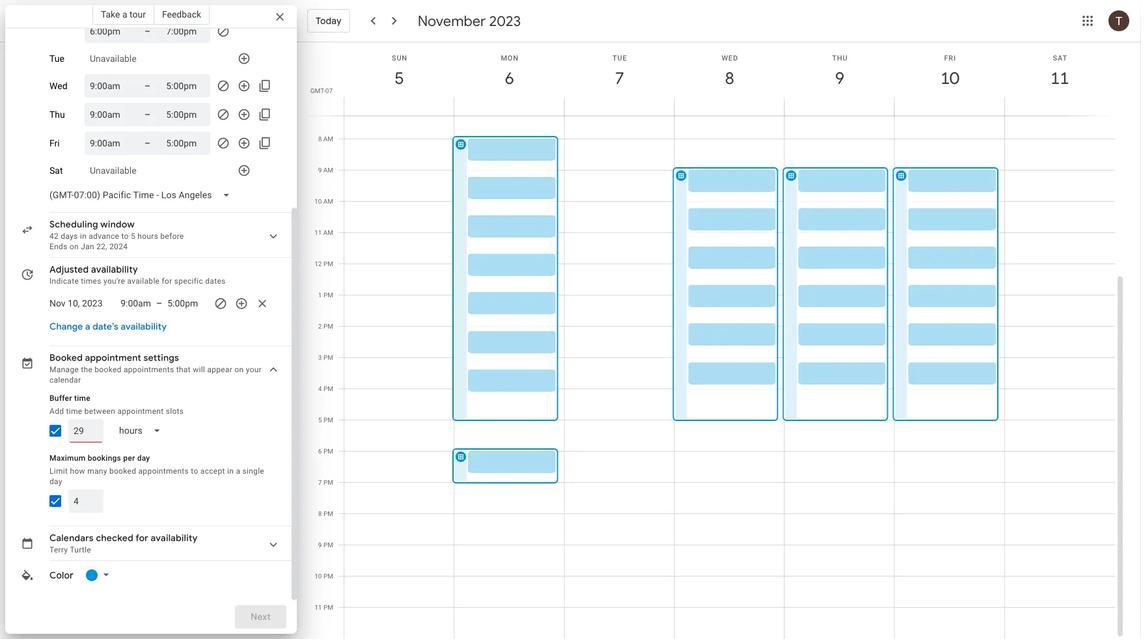 Task type: vqa. For each thing, say whether or not it's contained in the screenshot.
1st 'for' from the top of the page
no



Task type: describe. For each thing, give the bounding box(es) containing it.
sun
[[392, 54, 407, 62]]

7 inside tue 7
[[614, 67, 623, 89]]

hours
[[138, 232, 158, 241]]

4
[[318, 385, 322, 392]]

Start time on Mondays text field
[[90, 23, 129, 39]]

ends
[[49, 242, 67, 251]]

settings
[[144, 352, 179, 364]]

End time on Mondays text field
[[166, 23, 205, 39]]

8 for 8 am
[[318, 135, 322, 143]]

tue 7
[[612, 54, 627, 89]]

tour
[[130, 9, 146, 20]]

maximum
[[49, 454, 86, 463]]

8 pm
[[318, 510, 333, 517]]

buffer time add time between appointment slots
[[49, 394, 184, 416]]

pm for 12 pm
[[323, 260, 333, 268]]

1 vertical spatial 6
[[318, 447, 322, 455]]

in inside 'maximum bookings per day limit how many booked appointments to accept in a single day'
[[227, 467, 234, 476]]

booked
[[49, 352, 83, 364]]

mon 6
[[501, 54, 519, 89]]

availability inside adjusted availability indicate times you're available for specific dates
[[91, 264, 138, 275]]

am for 10 am
[[323, 197, 333, 205]]

– for wed
[[144, 80, 150, 91]]

turtle
[[70, 545, 91, 555]]

take
[[101, 9, 120, 20]]

fri for fri
[[49, 138, 60, 149]]

color
[[49, 570, 74, 581]]

wed 8
[[722, 54, 738, 89]]

pm for 6 pm
[[323, 447, 333, 455]]

sun 5
[[392, 54, 407, 89]]

booked inside 'booked appointment settings manage the booked appointments that will appear on your calendar'
[[95, 365, 122, 374]]

pm for 2 pm
[[323, 322, 333, 330]]

8 inside wed 8
[[724, 67, 733, 89]]

indicate
[[49, 277, 79, 286]]

mon
[[501, 54, 519, 62]]

0 vertical spatial day
[[137, 454, 150, 463]]

8 column header
[[674, 42, 785, 116]]

11 pm
[[315, 603, 333, 611]]

7 pm
[[318, 478, 333, 486]]

8 for 8 pm
[[318, 510, 322, 517]]

november
[[418, 12, 486, 30]]

07
[[325, 87, 333, 94]]

today button
[[307, 5, 350, 36]]

5 column header
[[344, 42, 454, 116]]

thu for thu 9
[[832, 54, 848, 62]]

change a date's availability
[[49, 321, 167, 333]]

saturday, november 11 element
[[1045, 63, 1075, 93]]

11 for 11 am
[[314, 228, 322, 236]]

5 inside "sun 5"
[[394, 67, 403, 89]]

on inside scheduling window 42 days in advance to 5 hours before ends on jan 22, 2024
[[70, 242, 79, 251]]

november 2023
[[418, 12, 521, 30]]

2024
[[109, 242, 128, 251]]

change
[[49, 321, 83, 333]]

before
[[160, 232, 184, 241]]

wed for wed 8
[[722, 54, 738, 62]]

the
[[81, 365, 92, 374]]

1 vertical spatial time
[[66, 407, 82, 416]]

wednesday, november 8 element
[[715, 63, 745, 93]]

feedback
[[162, 9, 201, 20]]

many
[[87, 467, 107, 476]]

fri 10
[[940, 54, 958, 89]]

availability for for
[[151, 532, 198, 544]]

6 column header
[[454, 42, 565, 116]]

booked appointment settings manage the booked appointments that will appear on your calendar
[[49, 352, 262, 385]]

take a tour
[[101, 9, 146, 20]]

date's
[[92, 321, 118, 333]]

1 pm
[[318, 291, 333, 299]]

sat 11
[[1050, 54, 1068, 89]]

feedback button
[[154, 4, 210, 25]]

End time text field
[[167, 296, 204, 311]]

per
[[123, 454, 135, 463]]

– left end time text box
[[156, 298, 162, 309]]

9 am
[[318, 166, 333, 174]]

0 horizontal spatial day
[[49, 477, 62, 486]]

End time on Thursdays text field
[[166, 107, 205, 122]]

thu 9
[[832, 54, 848, 89]]

today
[[316, 15, 342, 27]]

advance
[[89, 232, 119, 241]]

in inside scheduling window 42 days in advance to 5 hours before ends on jan 22, 2024
[[80, 232, 87, 241]]

jan
[[81, 242, 94, 251]]

2 vertical spatial 5
[[318, 416, 322, 424]]

gmt-
[[310, 87, 325, 94]]

gmt-07
[[310, 87, 333, 94]]

42
[[49, 232, 59, 241]]

adjusted
[[49, 264, 89, 275]]

between
[[84, 407, 115, 416]]

unavailable for sat
[[90, 165, 136, 176]]

pm for 5 pm
[[323, 416, 333, 424]]

appointments inside 'booked appointment settings manage the booked appointments that will appear on your calendar'
[[124, 365, 174, 374]]

single
[[242, 467, 264, 476]]

fri for fri 10
[[944, 54, 956, 62]]

6 pm
[[318, 447, 333, 455]]

9 pm
[[318, 541, 333, 549]]

11 for 11 pm
[[315, 603, 322, 611]]

6 inside mon 6
[[504, 67, 513, 89]]

2 pm
[[318, 322, 333, 330]]

– down tour
[[144, 26, 150, 36]]

Maximum bookings per day number field
[[74, 489, 98, 513]]



Task type: locate. For each thing, give the bounding box(es) containing it.
1 vertical spatial day
[[49, 477, 62, 486]]

change a date's availability button
[[44, 315, 172, 338]]

tue
[[49, 53, 64, 64], [612, 54, 627, 62]]

0 vertical spatial 6
[[504, 67, 513, 89]]

1 horizontal spatial for
[[162, 277, 172, 286]]

10 pm from the top
[[323, 541, 333, 549]]

8
[[724, 67, 733, 89], [318, 135, 322, 143], [318, 510, 322, 517]]

calendars
[[49, 532, 94, 544]]

time right add
[[66, 407, 82, 416]]

to left accept
[[191, 467, 198, 476]]

12 pm from the top
[[323, 603, 333, 611]]

1 vertical spatial booked
[[109, 467, 136, 476]]

6 down mon in the left top of the page
[[504, 67, 513, 89]]

to inside 'maximum bookings per day limit how many booked appointments to accept in a single day'
[[191, 467, 198, 476]]

for left specific
[[162, 277, 172, 286]]

– for thu
[[144, 109, 150, 120]]

9 for 9 pm
[[318, 541, 322, 549]]

day right per
[[137, 454, 150, 463]]

End time on Wednesdays text field
[[166, 78, 205, 94]]

1 am from the top
[[323, 135, 333, 143]]

0 horizontal spatial fri
[[49, 138, 60, 149]]

wed for wed
[[49, 81, 67, 91]]

grid
[[302, 42, 1125, 639]]

2 pm from the top
[[323, 291, 333, 299]]

2 vertical spatial availability
[[151, 532, 198, 544]]

0 vertical spatial 11
[[1050, 67, 1068, 89]]

accept
[[200, 467, 225, 476]]

in up jan
[[80, 232, 87, 241]]

tue for tue 7
[[612, 54, 627, 62]]

sat up saturday, november 11 element
[[1053, 54, 1067, 62]]

0 vertical spatial 9
[[834, 67, 844, 89]]

sat inside sat 11
[[1053, 54, 1067, 62]]

sat up 'scheduling'
[[49, 165, 63, 176]]

to up 2024
[[121, 232, 129, 241]]

dates
[[205, 277, 226, 286]]

1 horizontal spatial tue
[[612, 54, 627, 62]]

on
[[70, 242, 79, 251], [235, 365, 244, 374]]

tue inside 7 column header
[[612, 54, 627, 62]]

0 horizontal spatial 5
[[131, 232, 135, 241]]

pm right 4
[[323, 385, 333, 392]]

appear
[[207, 365, 232, 374]]

thu left the start time on thursdays text box
[[49, 109, 65, 120]]

pm up 7 pm
[[323, 447, 333, 455]]

1 horizontal spatial 5
[[318, 416, 322, 424]]

pm down 9 pm
[[323, 572, 333, 580]]

1 vertical spatial wed
[[49, 81, 67, 91]]

0 horizontal spatial 6
[[318, 447, 322, 455]]

10 inside column header
[[940, 67, 958, 89]]

pm for 3 pm
[[323, 353, 333, 361]]

unavailable for tue
[[90, 53, 136, 64]]

pm down 10 pm
[[323, 603, 333, 611]]

7 pm from the top
[[323, 447, 333, 455]]

1 vertical spatial fri
[[49, 138, 60, 149]]

calendars checked for availability terry turtle
[[49, 532, 198, 555]]

specific
[[174, 277, 203, 286]]

1 vertical spatial 11
[[314, 228, 322, 236]]

1 horizontal spatial fri
[[944, 54, 956, 62]]

6 pm from the top
[[323, 416, 333, 424]]

End time on Fridays text field
[[166, 135, 205, 151]]

0 vertical spatial 5
[[394, 67, 403, 89]]

0 vertical spatial availability
[[91, 264, 138, 275]]

– left end time on thursdays text field
[[144, 109, 150, 120]]

0 vertical spatial booked
[[95, 365, 122, 374]]

5 pm
[[318, 416, 333, 424]]

1 vertical spatial 5
[[131, 232, 135, 241]]

1 vertical spatial a
[[85, 321, 90, 333]]

2 unavailable from the top
[[90, 165, 136, 176]]

appointment inside buffer time add time between appointment slots
[[117, 407, 164, 416]]

sat
[[1053, 54, 1067, 62], [49, 165, 63, 176]]

1 vertical spatial for
[[136, 532, 148, 544]]

how
[[70, 467, 85, 476]]

None field
[[44, 184, 241, 207], [109, 419, 171, 443], [44, 184, 241, 207], [109, 419, 171, 443]]

11
[[1050, 67, 1068, 89], [314, 228, 322, 236], [315, 603, 322, 611]]

1 horizontal spatial in
[[227, 467, 234, 476]]

appointment inside 'booked appointment settings manage the booked appointments that will appear on your calendar'
[[85, 352, 141, 364]]

am up 9 am
[[323, 135, 333, 143]]

wed
[[722, 54, 738, 62], [49, 81, 67, 91]]

0 vertical spatial appointment
[[85, 352, 141, 364]]

a for take
[[122, 9, 127, 20]]

2 am from the top
[[323, 166, 333, 174]]

appointment left slots
[[117, 407, 164, 416]]

slots
[[166, 407, 184, 416]]

Date text field
[[49, 296, 103, 311]]

for inside calendars checked for availability terry turtle
[[136, 532, 148, 544]]

day
[[137, 454, 150, 463], [49, 477, 62, 486]]

1 vertical spatial appointment
[[117, 407, 164, 416]]

availability right the checked
[[151, 532, 198, 544]]

0 horizontal spatial to
[[121, 232, 129, 241]]

2 horizontal spatial 5
[[394, 67, 403, 89]]

pm for 8 pm
[[323, 510, 333, 517]]

sat for sat
[[49, 165, 63, 176]]

friday, november 10 element
[[935, 63, 965, 93]]

Start time on Wednesdays text field
[[90, 78, 129, 94]]

pm for 10 pm
[[323, 572, 333, 580]]

tue for tue
[[49, 53, 64, 64]]

0 vertical spatial 10
[[940, 67, 958, 89]]

pm right 3
[[323, 353, 333, 361]]

1 vertical spatial in
[[227, 467, 234, 476]]

10 pm
[[315, 572, 333, 580]]

sat for sat 11
[[1053, 54, 1067, 62]]

0 horizontal spatial 7
[[318, 478, 322, 486]]

that
[[176, 365, 191, 374]]

booked inside 'maximum bookings per day limit how many booked appointments to accept in a single day'
[[109, 467, 136, 476]]

Start time on Fridays text field
[[90, 135, 129, 151]]

0 vertical spatial unavailable
[[90, 53, 136, 64]]

1 vertical spatial 9
[[318, 166, 322, 174]]

0 vertical spatial on
[[70, 242, 79, 251]]

5
[[394, 67, 403, 89], [131, 232, 135, 241], [318, 416, 322, 424]]

availability for date's
[[121, 321, 167, 333]]

on left your
[[235, 365, 244, 374]]

appointments inside 'maximum bookings per day limit how many booked appointments to accept in a single day'
[[138, 467, 189, 476]]

0 vertical spatial fri
[[944, 54, 956, 62]]

1 vertical spatial unavailable
[[90, 165, 136, 176]]

1 horizontal spatial 6
[[504, 67, 513, 89]]

pm up 8 pm
[[323, 478, 333, 486]]

pm for 4 pm
[[323, 385, 333, 392]]

1 vertical spatial sat
[[49, 165, 63, 176]]

2 vertical spatial 8
[[318, 510, 322, 517]]

fri left start time on fridays text box
[[49, 138, 60, 149]]

0 vertical spatial for
[[162, 277, 172, 286]]

1 vertical spatial 7
[[318, 478, 322, 486]]

11 inside column header
[[1050, 67, 1068, 89]]

9 inside thu 9
[[834, 67, 844, 89]]

you're
[[103, 277, 125, 286]]

fri up friday, november 10 'element'
[[944, 54, 956, 62]]

0 vertical spatial a
[[122, 9, 127, 20]]

fri inside fri 10
[[944, 54, 956, 62]]

pm for 7 pm
[[323, 478, 333, 486]]

times
[[81, 277, 101, 286]]

3 pm from the top
[[323, 322, 333, 330]]

3 am from the top
[[323, 197, 333, 205]]

for
[[162, 277, 172, 286], [136, 532, 148, 544]]

1 vertical spatial 8
[[318, 135, 322, 143]]

2
[[318, 322, 322, 330]]

0 horizontal spatial sat
[[49, 165, 63, 176]]

am for 8 am
[[323, 135, 333, 143]]

0 horizontal spatial wed
[[49, 81, 67, 91]]

0 horizontal spatial thu
[[49, 109, 65, 120]]

Start time on Thursdays text field
[[90, 107, 129, 122]]

to inside scheduling window 42 days in advance to 5 hours before ends on jan 22, 2024
[[121, 232, 129, 241]]

10 column header
[[894, 42, 1005, 116]]

2 vertical spatial 10
[[315, 572, 322, 580]]

bookings
[[88, 454, 121, 463]]

3 pm
[[318, 353, 333, 361]]

manage
[[49, 365, 79, 374]]

12
[[315, 260, 322, 268]]

11 pm from the top
[[323, 572, 333, 580]]

1 horizontal spatial to
[[191, 467, 198, 476]]

booked down per
[[109, 467, 136, 476]]

6 up 7 pm
[[318, 447, 322, 455]]

1 pm from the top
[[323, 260, 333, 268]]

1 vertical spatial appointments
[[138, 467, 189, 476]]

0 vertical spatial thu
[[832, 54, 848, 62]]

adjusted availability indicate times you're available for specific dates
[[49, 264, 226, 286]]

thu for thu
[[49, 109, 65, 120]]

2 vertical spatial 9
[[318, 541, 322, 549]]

buffer
[[49, 394, 72, 403]]

9 for 9 am
[[318, 166, 322, 174]]

in right accept
[[227, 467, 234, 476]]

your
[[246, 365, 262, 374]]

0 vertical spatial wed
[[722, 54, 738, 62]]

for right the checked
[[136, 532, 148, 544]]

1 vertical spatial thu
[[49, 109, 65, 120]]

to
[[121, 232, 129, 241], [191, 467, 198, 476]]

add
[[49, 407, 64, 416]]

9 pm from the top
[[323, 510, 333, 517]]

5 pm from the top
[[323, 385, 333, 392]]

am down 8 am
[[323, 166, 333, 174]]

1 vertical spatial on
[[235, 365, 244, 374]]

0 vertical spatial in
[[80, 232, 87, 241]]

1 horizontal spatial a
[[122, 9, 127, 20]]

sunday, november 5 element
[[384, 63, 414, 93]]

7 column header
[[564, 42, 675, 116]]

0 horizontal spatial tue
[[49, 53, 64, 64]]

5 left hours
[[131, 232, 135, 241]]

pm for 1 pm
[[323, 291, 333, 299]]

0 vertical spatial 7
[[614, 67, 623, 89]]

1 horizontal spatial wed
[[722, 54, 738, 62]]

availability inside calendars checked for availability terry turtle
[[151, 532, 198, 544]]

0 vertical spatial to
[[121, 232, 129, 241]]

appointments
[[124, 365, 174, 374], [138, 467, 189, 476]]

days
[[61, 232, 78, 241]]

fri
[[944, 54, 956, 62], [49, 138, 60, 149]]

2 horizontal spatial a
[[236, 467, 240, 476]]

11 am
[[314, 228, 333, 236]]

terry
[[49, 545, 68, 555]]

22,
[[96, 242, 107, 251]]

for inside adjusted availability indicate times you're available for specific dates
[[162, 277, 172, 286]]

0 horizontal spatial on
[[70, 242, 79, 251]]

2 vertical spatial 11
[[315, 603, 322, 611]]

am
[[323, 135, 333, 143], [323, 166, 333, 174], [323, 197, 333, 205], [323, 228, 333, 236]]

am up 12 pm
[[323, 228, 333, 236]]

0 horizontal spatial in
[[80, 232, 87, 241]]

pm for 11 pm
[[323, 603, 333, 611]]

2023
[[489, 12, 521, 30]]

8 pm from the top
[[323, 478, 333, 486]]

– for fri
[[144, 138, 150, 148]]

will
[[193, 365, 205, 374]]

1 horizontal spatial 7
[[614, 67, 623, 89]]

wed inside 8 column header
[[722, 54, 738, 62]]

maximum bookings per day limit how many booked appointments to accept in a single day
[[49, 454, 264, 486]]

unavailable
[[90, 53, 136, 64], [90, 165, 136, 176]]

3
[[318, 353, 322, 361]]

10 for 10 am
[[314, 197, 322, 205]]

9
[[834, 67, 844, 89], [318, 166, 322, 174], [318, 541, 322, 549]]

appointment
[[85, 352, 141, 364], [117, 407, 164, 416]]

a left date's
[[85, 321, 90, 333]]

limit
[[49, 467, 68, 476]]

window
[[100, 219, 135, 230]]

thu up thursday, november 9 "element"
[[832, 54, 848, 62]]

8 am
[[318, 135, 333, 143]]

9 column header
[[784, 42, 895, 116]]

a for change
[[85, 321, 90, 333]]

pm up 6 pm
[[323, 416, 333, 424]]

thursday, november 9 element
[[825, 63, 855, 93]]

available
[[127, 277, 160, 286]]

appointment up the
[[85, 352, 141, 364]]

monday, november 6 element
[[494, 63, 524, 93]]

11 column header
[[1004, 42, 1115, 116]]

am for 11 am
[[323, 228, 333, 236]]

wed up wednesday, november 8 element
[[722, 54, 738, 62]]

5 down 4
[[318, 416, 322, 424]]

5 down sun
[[394, 67, 403, 89]]

1 horizontal spatial thu
[[832, 54, 848, 62]]

1 vertical spatial to
[[191, 467, 198, 476]]

appointments down the settings
[[124, 365, 174, 374]]

day down limit
[[49, 477, 62, 486]]

0 horizontal spatial a
[[85, 321, 90, 333]]

12 pm
[[315, 260, 333, 268]]

am for 9 am
[[323, 166, 333, 174]]

pm
[[323, 260, 333, 268], [323, 291, 333, 299], [323, 322, 333, 330], [323, 353, 333, 361], [323, 385, 333, 392], [323, 416, 333, 424], [323, 447, 333, 455], [323, 478, 333, 486], [323, 510, 333, 517], [323, 541, 333, 549], [323, 572, 333, 580], [323, 603, 333, 611]]

4 am from the top
[[323, 228, 333, 236]]

availability up you're
[[91, 264, 138, 275]]

0 vertical spatial time
[[74, 394, 90, 403]]

4 pm from the top
[[323, 353, 333, 361]]

a
[[122, 9, 127, 20], [85, 321, 90, 333], [236, 467, 240, 476]]

1 vertical spatial 10
[[314, 197, 322, 205]]

0 vertical spatial appointments
[[124, 365, 174, 374]]

0 horizontal spatial for
[[136, 532, 148, 544]]

on inside 'booked appointment settings manage the booked appointments that will appear on your calendar'
[[235, 365, 244, 374]]

tuesday, november 7 element
[[605, 63, 635, 93]]

a left tour
[[122, 9, 127, 20]]

6
[[504, 67, 513, 89], [318, 447, 322, 455]]

pm right the 2
[[323, 322, 333, 330]]

0 vertical spatial sat
[[1053, 54, 1067, 62]]

1 horizontal spatial day
[[137, 454, 150, 463]]

appointments left accept
[[138, 467, 189, 476]]

unavailable up "start time on wednesdays" text field at the left of page
[[90, 53, 136, 64]]

availability down start time text field
[[121, 321, 167, 333]]

pm down 8 pm
[[323, 541, 333, 549]]

thu
[[832, 54, 848, 62], [49, 109, 65, 120]]

unavailable down start time on fridays text box
[[90, 165, 136, 176]]

0 vertical spatial 8
[[724, 67, 733, 89]]

thu inside the 9 column header
[[832, 54, 848, 62]]

Start time text field
[[115, 296, 151, 311]]

on down 'days' in the top left of the page
[[70, 242, 79, 251]]

checked
[[96, 532, 133, 544]]

1 horizontal spatial on
[[235, 365, 244, 374]]

scheduling
[[49, 219, 98, 230]]

pm for 9 pm
[[323, 541, 333, 549]]

4 pm
[[318, 385, 333, 392]]

1 vertical spatial availability
[[121, 321, 167, 333]]

take a tour button
[[92, 4, 154, 25]]

pm right 12
[[323, 260, 333, 268]]

1
[[318, 291, 322, 299]]

– right "start time on wednesdays" text field at the left of page
[[144, 80, 150, 91]]

wed left "start time on wednesdays" text field at the left of page
[[49, 81, 67, 91]]

availability inside button
[[121, 321, 167, 333]]

am down 9 am
[[323, 197, 333, 205]]

scheduling window 42 days in advance to 5 hours before ends on jan 22, 2024
[[49, 219, 184, 251]]

Buffer time number field
[[74, 419, 98, 443]]

7
[[614, 67, 623, 89], [318, 478, 322, 486]]

pm right 1
[[323, 291, 333, 299]]

– right start time on fridays text box
[[144, 138, 150, 148]]

10
[[940, 67, 958, 89], [314, 197, 322, 205], [315, 572, 322, 580]]

2 vertical spatial a
[[236, 467, 240, 476]]

booked right the
[[95, 365, 122, 374]]

booked
[[95, 365, 122, 374], [109, 467, 136, 476]]

a inside 'maximum bookings per day limit how many booked appointments to accept in a single day'
[[236, 467, 240, 476]]

calendar
[[49, 376, 81, 385]]

a left single
[[236, 467, 240, 476]]

time right buffer
[[74, 394, 90, 403]]

1 horizontal spatial sat
[[1053, 54, 1067, 62]]

5 inside scheduling window 42 days in advance to 5 hours before ends on jan 22, 2024
[[131, 232, 135, 241]]

grid containing 5
[[302, 42, 1125, 639]]

10 for 10 pm
[[315, 572, 322, 580]]

10 am
[[314, 197, 333, 205]]

pm down 7 pm
[[323, 510, 333, 517]]

1 unavailable from the top
[[90, 53, 136, 64]]



